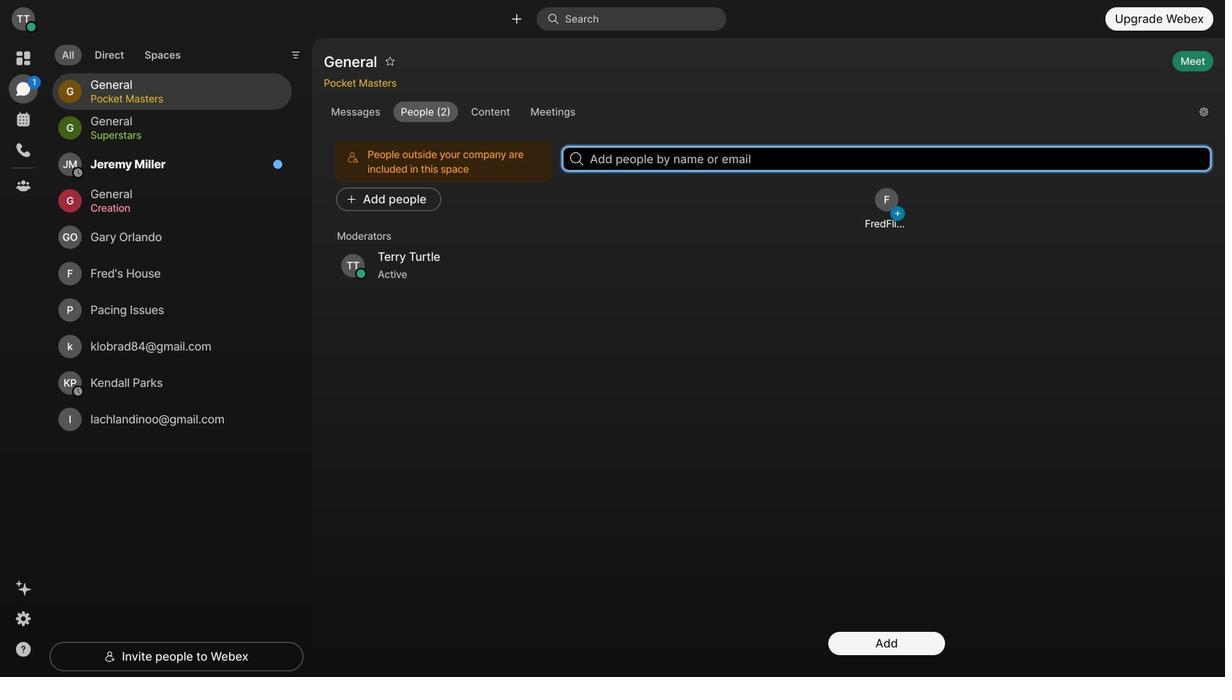 Task type: describe. For each thing, give the bounding box(es) containing it.
Add people by name or email text field
[[563, 147, 1211, 171]]

2 general list item from the top
[[53, 110, 292, 146]]

1 general list item from the top
[[53, 73, 292, 110]]

pacing issues list item
[[53, 292, 292, 329]]

pocket masters element
[[90, 91, 274, 107]]

new messages image
[[273, 160, 283, 170]]

gary orlando list item
[[53, 219, 292, 256]]

jeremy miller, new messages list item
[[53, 146, 292, 183]]

superstars element
[[90, 127, 274, 143]]

klobrad84@gmail.com list item
[[53, 329, 292, 365]]

terry turtleactive list item
[[330, 247, 555, 285]]

creation element
[[90, 200, 274, 216]]



Task type: locate. For each thing, give the bounding box(es) containing it.
navigation
[[0, 38, 47, 678]]

plus_8 image
[[895, 211, 901, 217]]

search_18 image
[[571, 153, 584, 166]]

general list item down pocket masters element
[[53, 110, 292, 146]]

general list item down superstars element
[[53, 183, 292, 219]]

active element
[[378, 266, 543, 284]]

fred's house list item
[[53, 256, 292, 292]]

lachlandinoo@gmail.com list item
[[53, 402, 292, 438]]

general list item up superstars element
[[53, 73, 292, 110]]

group
[[324, 102, 1189, 122]]

tab list
[[51, 36, 192, 70]]

webex tab list
[[9, 44, 41, 201]]

kendall parks list item
[[53, 365, 292, 402]]

3 general list item from the top
[[53, 183, 292, 219]]

general list item
[[53, 73, 292, 110], [53, 110, 292, 146], [53, 183, 292, 219]]



Task type: vqa. For each thing, say whether or not it's contained in the screenshot.
group
yes



